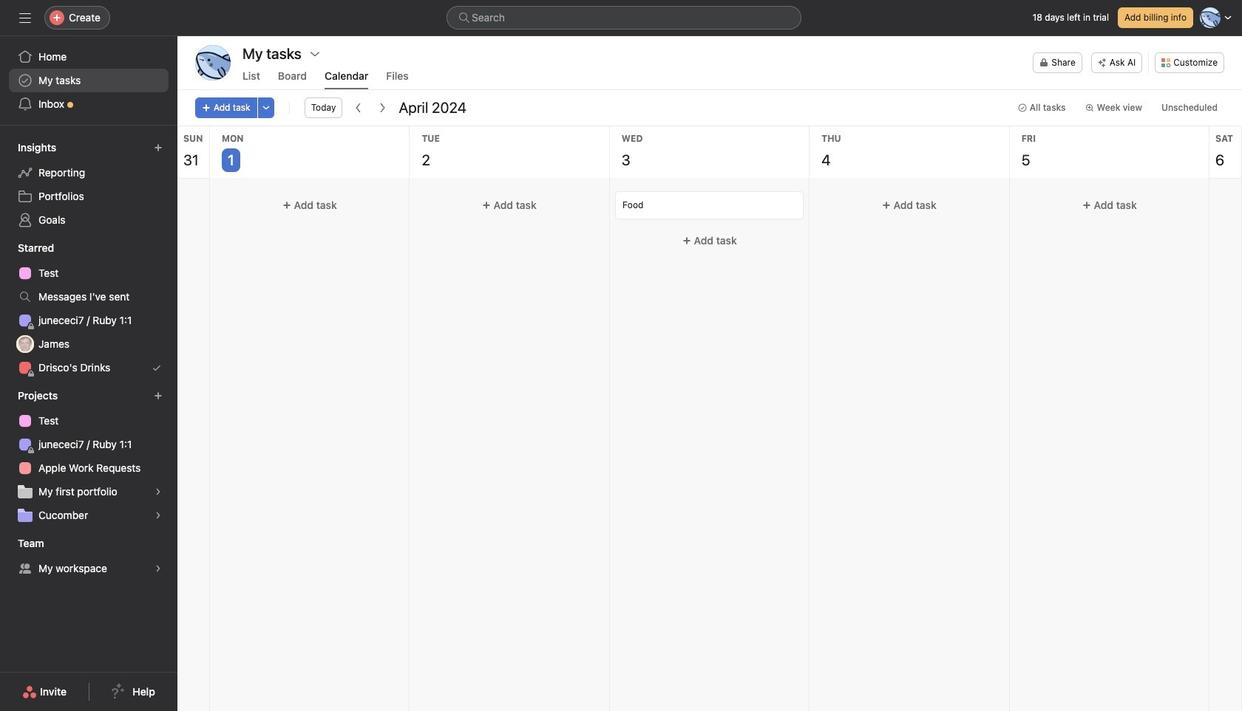 Task type: describe. For each thing, give the bounding box(es) containing it.
more actions image
[[261, 104, 270, 112]]

view profile settings image
[[195, 45, 231, 81]]

new project or portfolio image
[[154, 392, 163, 401]]

starred element
[[0, 235, 177, 383]]

next week image
[[377, 102, 388, 114]]

projects element
[[0, 383, 177, 531]]

see details, my workspace image
[[154, 565, 163, 574]]

global element
[[0, 36, 177, 125]]

show options image
[[309, 48, 321, 60]]

insights element
[[0, 135, 177, 235]]



Task type: vqa. For each thing, say whether or not it's contained in the screenshot.
global element
yes



Task type: locate. For each thing, give the bounding box(es) containing it.
see details, cucomber image
[[154, 512, 163, 520]]

teams element
[[0, 531, 177, 584]]

new insights image
[[154, 143, 163, 152]]

list box
[[447, 6, 801, 30]]

previous week image
[[353, 102, 365, 114]]

hide sidebar image
[[19, 12, 31, 24]]

see details, my first portfolio image
[[154, 488, 163, 497]]



